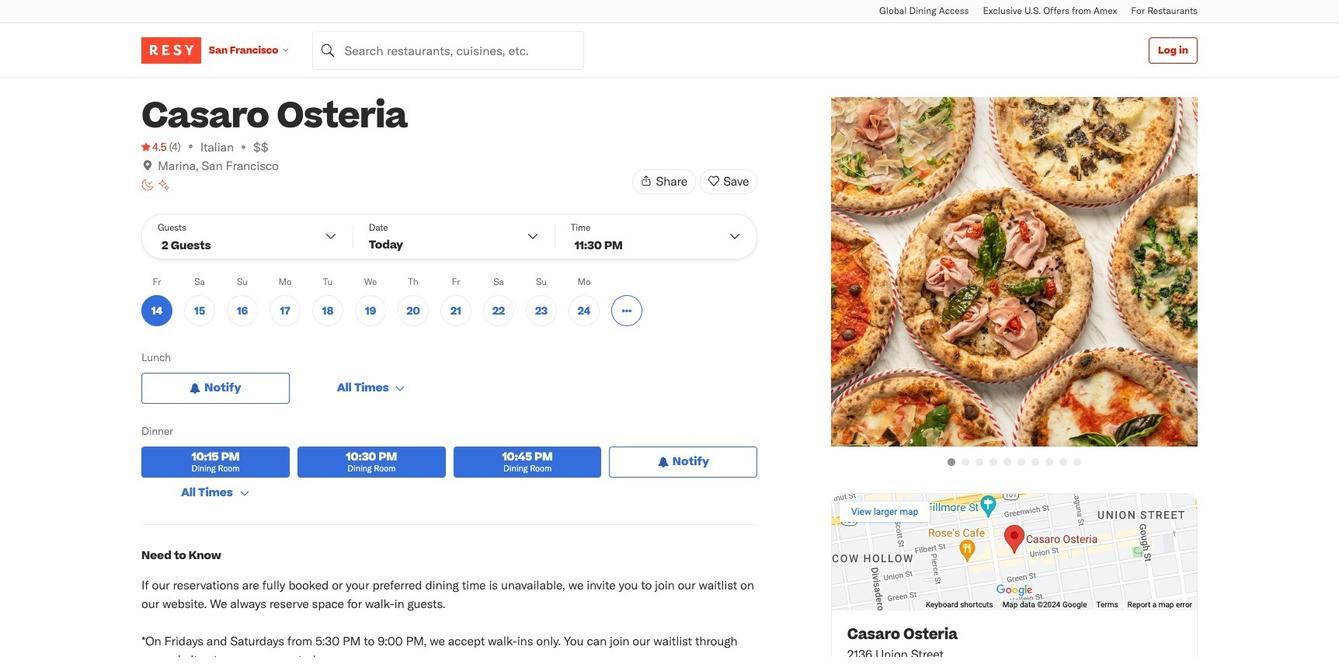 Task type: vqa. For each thing, say whether or not it's contained in the screenshot.
4.9 out of 5 stars icon
no



Task type: locate. For each thing, give the bounding box(es) containing it.
Search restaurants, cuisines, etc. text field
[[313, 31, 585, 70]]

4.5 out of 5 stars image
[[141, 139, 167, 155]]

None field
[[313, 31, 585, 70]]



